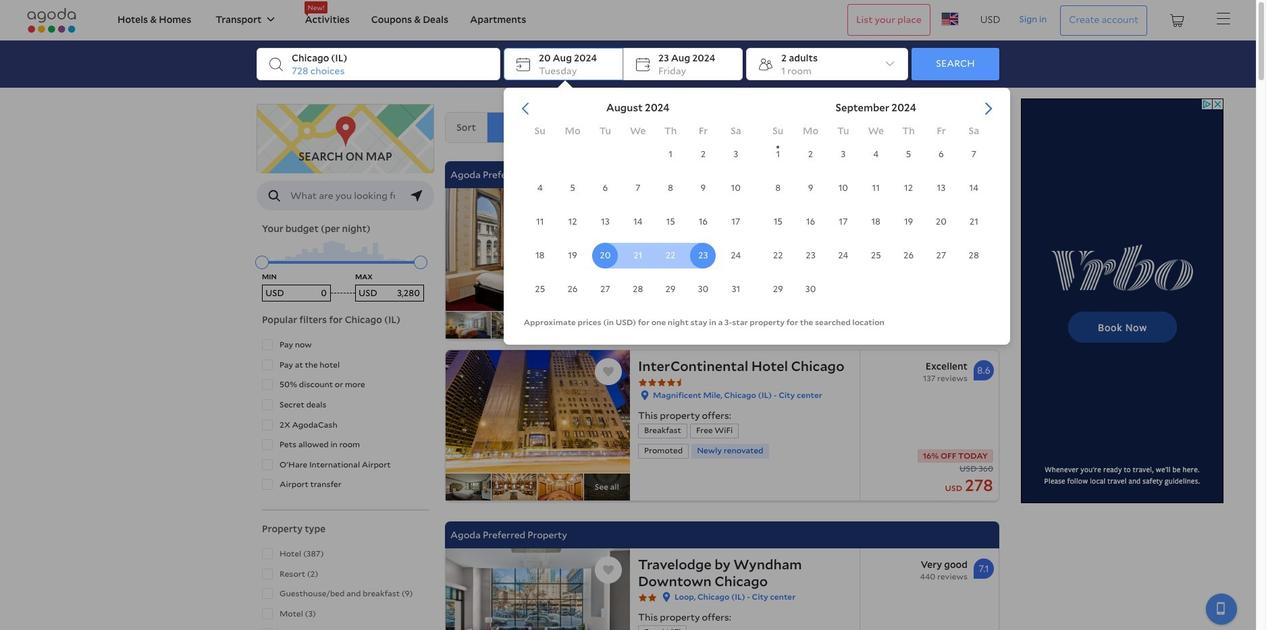 Task type: describe. For each thing, give the bounding box(es) containing it.
Minimum price filter text field
[[262, 285, 331, 302]]

previous month image
[[519, 102, 533, 116]]

4.5 stars out of 5 image
[[638, 378, 686, 391]]

O'Hare International Airport checkbox
[[262, 458, 427, 472]]

fri aug 16 2024 cell
[[687, 209, 720, 243]]

2 heading from the left
[[762, 101, 991, 122]]

list-filter-item-label-5 checkbox
[[262, 440, 273, 451]]

list-filter-item-label-6 checkbox
[[262, 460, 273, 471]]

Pay at the hotel checkbox
[[262, 358, 427, 372]]

2 add to saved list image from the top
[[603, 565, 614, 576]]

1 grid from the left
[[524, 101, 752, 311]]

2 stars out of 5 image
[[638, 594, 657, 607]]

primary logo image
[[22, 8, 82, 33]]

2.5 stars out of 5 image
[[638, 217, 667, 230]]

Secret deals checkbox
[[262, 398, 427, 412]]

list-filter-item-label-4 checkbox
[[262, 589, 273, 600]]

Maximum price filter text field
[[355, 285, 424, 302]]

12 image
[[886, 60, 894, 68]]

advertisement region
[[1021, 99, 1224, 504]]

fri aug 23 2024 cell
[[687, 243, 720, 277]]

list-filter-item-label-9 checkbox
[[262, 609, 273, 620]]

next month image
[[982, 102, 995, 116]]

Hostel checkbox
[[262, 627, 427, 631]]

sat aug 24 2024 cell
[[720, 243, 752, 277]]

list-filter-item-label-3 checkbox
[[262, 400, 273, 411]]

50% discount or more checkbox
[[262, 378, 427, 392]]

What are you looking for? text field
[[289, 182, 396, 210]]

mon aug 19 2024 cell
[[557, 243, 589, 277]]

1 heading from the left
[[524, 101, 752, 122]]

list-filter-item-label-1 checkbox
[[262, 360, 273, 371]]

list-filter-item-label-7 checkbox
[[262, 480, 273, 491]]

2 grid from the left
[[762, 101, 991, 311]]

list-filter-item-label-2 checkbox for 50% discount or more option
[[262, 380, 273, 391]]



Task type: vqa. For each thing, say whether or not it's contained in the screenshot.
12 to the left
no



Task type: locate. For each thing, give the bounding box(es) containing it.
1 list-filter-item-label-2 checkbox from the top
[[262, 380, 273, 391]]

list-filter-item-label-0 checkbox for hotel option
[[262, 549, 273, 560]]

1 vertical spatial list-filter-item-label-0 checkbox
[[262, 549, 273, 560]]

1 vertical spatial list-filter-item-label-2 checkbox
[[262, 569, 273, 580]]

row group for second grid from the left
[[762, 142, 991, 311]]

list-filter-item-label-0 checkbox up list-filter-item-label-1 checkbox
[[262, 340, 273, 351]]

thu aug 15 2024 cell
[[654, 209, 687, 243]]

1 add to saved list image from the top
[[603, 367, 614, 378]]

list-filter-item-label-2 checkbox
[[262, 380, 273, 391], [262, 569, 273, 580]]

2X AgodaCash checkbox
[[262, 418, 427, 432]]

1 vertical spatial add to saved list image
[[603, 565, 614, 576]]

list-filter-item-label-2 checkbox inside 50% discount or more option
[[262, 380, 273, 391]]

list-filter-item-label-4 checkbox
[[262, 420, 273, 431]]

list-filter-item-label-0 checkbox inside hotel option
[[262, 549, 273, 560]]

list-filter-item-label-2 checkbox inside resort checkbox
[[262, 569, 273, 580]]

wed aug 14 2024 cell
[[622, 209, 654, 243]]

wed aug 21 2024 cell
[[622, 243, 654, 277]]

Resort checkbox
[[262, 567, 427, 582]]

list-filter-item-label-0 checkbox for pay now option
[[262, 340, 273, 351]]

list-filter-item-label-0 checkbox
[[262, 340, 273, 351], [262, 549, 273, 560]]

row
[[524, 122, 752, 142], [762, 122, 991, 142], [524, 142, 752, 176], [762, 142, 991, 176], [524, 176, 752, 209], [762, 176, 991, 209], [524, 209, 752, 243], [762, 209, 991, 243], [524, 243, 752, 277], [762, 243, 991, 277], [524, 277, 752, 311], [762, 277, 991, 311]]

Hotel checkbox
[[262, 547, 427, 562]]

1 row group from the left
[[524, 142, 752, 311]]

add to saved list image
[[603, 367, 614, 378], [603, 565, 614, 576]]

row group for 1st grid
[[524, 142, 752, 311]]

list-filter-item-label-2 checkbox for resort checkbox
[[262, 569, 273, 580]]

grid
[[524, 101, 752, 311], [762, 101, 991, 311]]

list-filter-item-label-2 checkbox up list-filter-item-label-4 checkbox
[[262, 569, 273, 580]]

tue aug 20 2024 cell
[[589, 243, 622, 277]]

2 list-filter-item-label-0 checkbox from the top
[[262, 549, 273, 560]]

Guesthouse/bed and breakfast checkbox
[[262, 587, 427, 602]]

Pets allowed in room checkbox
[[262, 438, 427, 452]]

1 horizontal spatial grid
[[762, 101, 991, 311]]

thu aug 22 2024 cell
[[654, 243, 687, 277]]

row inside row group
[[762, 277, 991, 311]]

list-filter-item-label-0 checkbox up list-filter-item-label-4 checkbox
[[262, 549, 273, 560]]

list-filter-item-label-8 checkbox
[[262, 629, 273, 631]]

Motel checkbox
[[262, 607, 427, 622]]

0 vertical spatial add to saved list image
[[603, 367, 614, 378]]

tue aug 13 2024 cell
[[589, 209, 622, 243]]

dialog
[[504, 80, 1010, 345]]

Pay now checkbox
[[262, 338, 427, 352]]

2 row group from the left
[[762, 142, 991, 311]]

1 horizontal spatial heading
[[762, 101, 991, 122]]

0 vertical spatial list-filter-item-label-2 checkbox
[[262, 380, 273, 391]]

AI Search text field
[[896, 113, 962, 142]]

2 list-filter-item-label-2 checkbox from the top
[[262, 569, 273, 580]]

row group
[[524, 142, 752, 311], [762, 142, 991, 311]]

0 horizontal spatial heading
[[524, 101, 752, 122]]

heading
[[524, 101, 752, 122], [762, 101, 991, 122]]

Airport transfer checkbox
[[262, 478, 427, 492]]

0 horizontal spatial row group
[[524, 142, 752, 311]]

1 horizontal spatial row group
[[762, 142, 991, 311]]

list-filter-item-label-2 checkbox down list-filter-item-label-1 checkbox
[[262, 380, 273, 391]]

tab list
[[445, 112, 855, 143]]

1 list-filter-item-label-0 checkbox from the top
[[262, 340, 273, 351]]

list item
[[445, 104, 1000, 631]]

list-filter-item-label-0 checkbox inside pay now option
[[262, 340, 273, 351]]

english image
[[941, 12, 959, 26]]

0 vertical spatial list-filter-item-label-0 checkbox
[[262, 340, 273, 351]]

0 horizontal spatial grid
[[524, 101, 752, 311]]



